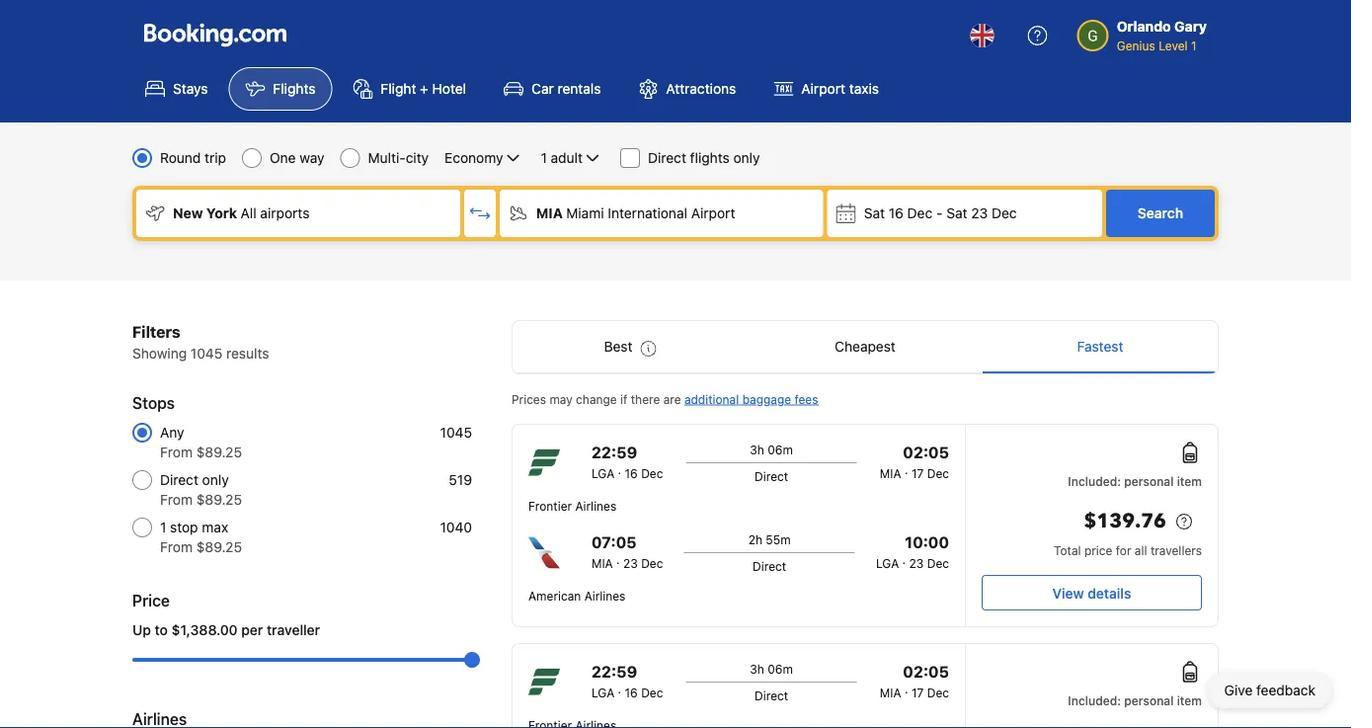 Task type: vqa. For each thing, say whether or not it's contained in the screenshot.
6 in dropdown button
no



Task type: describe. For each thing, give the bounding box(es) containing it.
2h
[[749, 533, 763, 546]]

price
[[1085, 543, 1113, 557]]

best button
[[513, 321, 748, 372]]

airport inside airport taxis link
[[802, 81, 846, 97]]

1 vertical spatial 1045
[[440, 424, 472, 441]]

fastest
[[1078, 338, 1124, 355]]

fastest button
[[983, 321, 1218, 372]]

+
[[420, 81, 429, 97]]

1 sat from the left
[[864, 205, 885, 221]]

1040
[[440, 519, 472, 535]]

give feedback
[[1225, 682, 1316, 699]]

16 inside popup button
[[889, 205, 904, 221]]

view details button
[[982, 575, 1202, 611]]

1 17 from the top
[[912, 466, 924, 480]]

filters
[[132, 323, 180, 341]]

give feedback button
[[1209, 673, 1332, 708]]

0 vertical spatial only
[[734, 150, 760, 166]]

2 included: personal item from the top
[[1068, 694, 1202, 707]]

results
[[226, 345, 269, 362]]

genius
[[1117, 39, 1156, 52]]

stays
[[173, 81, 208, 97]]

flights
[[273, 81, 316, 97]]

taxis
[[849, 81, 879, 97]]

trip
[[205, 150, 226, 166]]

adult
[[551, 150, 583, 166]]

10:00
[[905, 533, 949, 552]]

1045 inside filters showing 1045 results
[[191, 345, 223, 362]]

airport taxis
[[802, 81, 879, 97]]

city
[[406, 150, 429, 166]]

international
[[608, 205, 688, 221]]

mia inside 07:05 mia . 23 dec
[[592, 556, 613, 570]]

$89.25 inside any from $89.25
[[196, 444, 242, 460]]

search button
[[1107, 190, 1215, 237]]

1 22:59 lga . 16 dec from the top
[[592, 443, 663, 480]]

stays link
[[128, 67, 225, 111]]

airports
[[260, 205, 310, 221]]

dec inside 07:05 mia . 23 dec
[[641, 556, 663, 570]]

any
[[160, 424, 184, 441]]

23 for 07:05
[[623, 556, 638, 570]]

2h 55m
[[749, 533, 791, 546]]

car rentals
[[532, 81, 601, 97]]

additional
[[685, 392, 739, 406]]

direct flights only
[[648, 150, 760, 166]]

1 for 1 stop max from $89.25
[[160, 519, 166, 535]]

2 personal from the top
[[1125, 694, 1174, 707]]

2 22:59 lga . 16 dec from the top
[[592, 662, 663, 700]]

car
[[532, 81, 554, 97]]

american airlines
[[529, 589, 626, 603]]

stop
[[170, 519, 198, 535]]

gary
[[1175, 18, 1207, 35]]

1 06m from the top
[[768, 443, 793, 456]]

all
[[1135, 543, 1148, 557]]

$1,388.00
[[171, 622, 238, 638]]

airport taxis link
[[757, 67, 896, 111]]

2 vertical spatial lga
[[592, 686, 615, 700]]

rentals
[[558, 81, 601, 97]]

frontier
[[529, 499, 572, 513]]

max
[[202, 519, 228, 535]]

2 sat from the left
[[947, 205, 968, 221]]

0 horizontal spatial airport
[[691, 205, 735, 221]]

2 $139.76 region from the top
[[982, 725, 1202, 728]]

if
[[621, 392, 628, 406]]

1 02:05 from the top
[[903, 443, 949, 462]]

$139.76
[[1084, 508, 1167, 535]]

1 adult
[[541, 150, 583, 166]]

1 personal from the top
[[1125, 474, 1174, 488]]

up
[[132, 622, 151, 638]]

fees
[[795, 392, 819, 406]]

additional baggage fees link
[[685, 392, 819, 406]]

one
[[270, 150, 296, 166]]

up to $1,388.00 per traveller
[[132, 622, 320, 638]]

1 adult button
[[539, 146, 605, 170]]

2 06m from the top
[[768, 662, 793, 676]]

prices
[[512, 392, 546, 406]]

search
[[1138, 205, 1184, 221]]

way
[[300, 150, 325, 166]]

1 for 1 adult
[[541, 150, 547, 166]]

filters showing 1045 results
[[132, 323, 269, 362]]

round
[[160, 150, 201, 166]]

travellers
[[1151, 543, 1202, 557]]

direct only from $89.25
[[160, 472, 242, 508]]

mia miami international airport
[[536, 205, 735, 221]]

attractions link
[[622, 67, 753, 111]]

change
[[576, 392, 617, 406]]

prices may change if there are additional baggage fees
[[512, 392, 819, 406]]

all
[[241, 205, 256, 221]]

level
[[1159, 39, 1188, 52]]

airlines for american airlines
[[585, 589, 626, 603]]

new
[[173, 205, 203, 221]]

tab list containing best
[[513, 321, 1218, 374]]

1 22:59 from the top
[[592, 443, 637, 462]]

sat 16 dec - sat 23 dec
[[864, 205, 1017, 221]]

2 included: from the top
[[1068, 694, 1121, 707]]

07:05 mia . 23 dec
[[592, 533, 663, 570]]

from inside any from $89.25
[[160, 444, 193, 460]]

. inside 07:05 mia . 23 dec
[[617, 552, 620, 566]]

flight + hotel link
[[336, 67, 483, 111]]

sat 16 dec - sat 23 dec button
[[828, 190, 1103, 237]]

07:05
[[592, 533, 637, 552]]

showing
[[132, 345, 187, 362]]

2 vertical spatial 16
[[625, 686, 638, 700]]



Task type: locate. For each thing, give the bounding box(es) containing it.
lga
[[592, 466, 615, 480], [876, 556, 899, 570], [592, 686, 615, 700]]

orlando
[[1117, 18, 1171, 35]]

.
[[618, 462, 622, 476], [905, 462, 908, 476], [617, 552, 620, 566], [903, 552, 906, 566], [618, 682, 622, 696], [905, 682, 908, 696]]

$89.25
[[196, 444, 242, 460], [196, 492, 242, 508], [196, 539, 242, 555]]

23
[[972, 205, 988, 221], [623, 556, 638, 570], [909, 556, 924, 570]]

23 inside 10:00 lga . 23 dec
[[909, 556, 924, 570]]

1 inside orlando gary genius level 1
[[1191, 39, 1197, 52]]

one way
[[270, 150, 325, 166]]

2 02:05 mia . 17 dec from the top
[[880, 662, 949, 700]]

22:59 down if
[[592, 443, 637, 462]]

1 included: personal item from the top
[[1068, 474, 1202, 488]]

$139.76 region containing $139.76
[[982, 506, 1202, 541]]

1045 up 519
[[440, 424, 472, 441]]

1 vertical spatial only
[[202, 472, 229, 488]]

2 17 from the top
[[912, 686, 924, 700]]

16
[[889, 205, 904, 221], [625, 466, 638, 480], [625, 686, 638, 700]]

519
[[449, 472, 472, 488]]

1 3h from the top
[[750, 443, 765, 456]]

0 vertical spatial included:
[[1068, 474, 1121, 488]]

multi-
[[368, 150, 406, 166]]

17
[[912, 466, 924, 480], [912, 686, 924, 700]]

1 horizontal spatial only
[[734, 150, 760, 166]]

direct
[[648, 150, 687, 166], [755, 469, 789, 483], [160, 472, 199, 488], [753, 559, 787, 573], [755, 689, 789, 702]]

0 horizontal spatial only
[[202, 472, 229, 488]]

there
[[631, 392, 660, 406]]

1 vertical spatial 06m
[[768, 662, 793, 676]]

3 $89.25 from the top
[[196, 539, 242, 555]]

1 inside 1 stop max from $89.25
[[160, 519, 166, 535]]

lga inside 10:00 lga . 23 dec
[[876, 556, 899, 570]]

are
[[664, 392, 681, 406]]

2 horizontal spatial 23
[[972, 205, 988, 221]]

0 vertical spatial 3h 06m
[[750, 443, 793, 456]]

airlines up 07:05
[[575, 499, 617, 513]]

1 vertical spatial 02:05
[[903, 662, 949, 681]]

stops
[[132, 394, 175, 412]]

1 vertical spatial personal
[[1125, 694, 1174, 707]]

1 left adult on the top
[[541, 150, 547, 166]]

1 vertical spatial included:
[[1068, 694, 1121, 707]]

view
[[1053, 585, 1084, 601]]

1045 left results
[[191, 345, 223, 362]]

total
[[1054, 543, 1081, 557]]

0 vertical spatial 1
[[1191, 39, 1197, 52]]

0 vertical spatial 16
[[889, 205, 904, 221]]

1 vertical spatial airport
[[691, 205, 735, 221]]

1 horizontal spatial 23
[[909, 556, 924, 570]]

0 vertical spatial 22:59 lga . 16 dec
[[592, 443, 663, 480]]

0 vertical spatial airlines
[[575, 499, 617, 513]]

0 vertical spatial 3h
[[750, 443, 765, 456]]

price
[[132, 591, 170, 610]]

2 vertical spatial $89.25
[[196, 539, 242, 555]]

0 vertical spatial airport
[[802, 81, 846, 97]]

attractions
[[666, 81, 736, 97]]

23 down 07:05
[[623, 556, 638, 570]]

dec inside 10:00 lga . 23 dec
[[927, 556, 949, 570]]

york
[[206, 205, 237, 221]]

item left give
[[1177, 694, 1202, 707]]

2 item from the top
[[1177, 694, 1202, 707]]

0 horizontal spatial 1045
[[191, 345, 223, 362]]

total price for all travellers
[[1054, 543, 1202, 557]]

1 stop max from $89.25
[[160, 519, 242, 555]]

1 $139.76 region from the top
[[982, 506, 1202, 541]]

give
[[1225, 682, 1253, 699]]

0 horizontal spatial 1
[[160, 519, 166, 535]]

$89.25 up max
[[196, 492, 242, 508]]

best
[[604, 338, 633, 355]]

1 vertical spatial $139.76 region
[[982, 725, 1202, 728]]

airlines
[[575, 499, 617, 513], [585, 589, 626, 603]]

2 vertical spatial from
[[160, 539, 193, 555]]

1 vertical spatial 02:05 mia . 17 dec
[[880, 662, 949, 700]]

per
[[241, 622, 263, 638]]

only down any from $89.25
[[202, 472, 229, 488]]

22:59
[[592, 443, 637, 462], [592, 662, 637, 681]]

2 horizontal spatial 1
[[1191, 39, 1197, 52]]

. inside 10:00 lga . 23 dec
[[903, 552, 906, 566]]

flight
[[381, 81, 416, 97]]

$139.76 region
[[982, 506, 1202, 541], [982, 725, 1202, 728]]

22:59 down american airlines in the bottom of the page
[[592, 662, 637, 681]]

only inside direct only from $89.25
[[202, 472, 229, 488]]

from up stop
[[160, 492, 193, 508]]

$89.25 inside direct only from $89.25
[[196, 492, 242, 508]]

only right flights
[[734, 150, 760, 166]]

personal
[[1125, 474, 1174, 488], [1125, 694, 1174, 707]]

1 vertical spatial airlines
[[585, 589, 626, 603]]

1 vertical spatial 22:59 lga . 16 dec
[[592, 662, 663, 700]]

0 vertical spatial from
[[160, 444, 193, 460]]

$89.25 up direct only from $89.25
[[196, 444, 242, 460]]

american
[[529, 589, 581, 603]]

for
[[1116, 543, 1132, 557]]

0 vertical spatial lga
[[592, 466, 615, 480]]

23 right -
[[972, 205, 988, 221]]

1 vertical spatial from
[[160, 492, 193, 508]]

3 from from the top
[[160, 539, 193, 555]]

1 02:05 mia . 17 dec from the top
[[880, 443, 949, 480]]

$89.25 inside 1 stop max from $89.25
[[196, 539, 242, 555]]

0 vertical spatial 1045
[[191, 345, 223, 362]]

$89.25 down max
[[196, 539, 242, 555]]

hotel
[[432, 81, 466, 97]]

1 inside '1 adult' "popup button"
[[541, 150, 547, 166]]

from inside direct only from $89.25
[[160, 492, 193, 508]]

55m
[[766, 533, 791, 546]]

flights link
[[229, 67, 332, 111]]

baggage
[[743, 392, 791, 406]]

direct inside direct only from $89.25
[[160, 472, 199, 488]]

2 22:59 from the top
[[592, 662, 637, 681]]

1 horizontal spatial 1045
[[440, 424, 472, 441]]

may
[[550, 392, 573, 406]]

included: personal item
[[1068, 474, 1202, 488], [1068, 694, 1202, 707]]

personal left give
[[1125, 694, 1174, 707]]

tab list
[[513, 321, 1218, 374]]

traveller
[[267, 622, 320, 638]]

23 for 10:00
[[909, 556, 924, 570]]

2 from from the top
[[160, 492, 193, 508]]

airport
[[802, 81, 846, 97], [691, 205, 735, 221]]

airlines for frontier airlines
[[575, 499, 617, 513]]

10:00 lga . 23 dec
[[876, 533, 949, 570]]

2 3h 06m from the top
[[750, 662, 793, 676]]

0 vertical spatial 17
[[912, 466, 924, 480]]

1 vertical spatial 16
[[625, 466, 638, 480]]

mia
[[536, 205, 563, 221], [880, 466, 902, 480], [592, 556, 613, 570], [880, 686, 902, 700]]

1 vertical spatial lga
[[876, 556, 899, 570]]

0 horizontal spatial sat
[[864, 205, 885, 221]]

1 horizontal spatial 1
[[541, 150, 547, 166]]

-
[[937, 205, 943, 221]]

view details
[[1053, 585, 1132, 601]]

1 vertical spatial 3h
[[750, 662, 765, 676]]

1 vertical spatial item
[[1177, 694, 1202, 707]]

cheapest button
[[748, 321, 983, 372]]

miami
[[566, 205, 604, 221]]

from inside 1 stop max from $89.25
[[160, 539, 193, 555]]

personal up $139.76
[[1125, 474, 1174, 488]]

from down any
[[160, 444, 193, 460]]

to
[[155, 622, 168, 638]]

1 item from the top
[[1177, 474, 1202, 488]]

0 vertical spatial included: personal item
[[1068, 474, 1202, 488]]

airlines down 07:05 mia . 23 dec
[[585, 589, 626, 603]]

sat right -
[[947, 205, 968, 221]]

2 vertical spatial 1
[[160, 519, 166, 535]]

economy
[[445, 150, 503, 166]]

airport left taxis
[[802, 81, 846, 97]]

1 included: from the top
[[1068, 474, 1121, 488]]

23 inside popup button
[[972, 205, 988, 221]]

2 3h from the top
[[750, 662, 765, 676]]

23 inside 07:05 mia . 23 dec
[[623, 556, 638, 570]]

0 vertical spatial personal
[[1125, 474, 1174, 488]]

only
[[734, 150, 760, 166], [202, 472, 229, 488]]

0 vertical spatial 06m
[[768, 443, 793, 456]]

multi-city
[[368, 150, 429, 166]]

cheapest
[[835, 338, 896, 355]]

1 $89.25 from the top
[[196, 444, 242, 460]]

1 down gary
[[1191, 39, 1197, 52]]

0 vertical spatial 02:05
[[903, 443, 949, 462]]

sat
[[864, 205, 885, 221], [947, 205, 968, 221]]

1 horizontal spatial sat
[[947, 205, 968, 221]]

sat left -
[[864, 205, 885, 221]]

2 $89.25 from the top
[[196, 492, 242, 508]]

06m
[[768, 443, 793, 456], [768, 662, 793, 676]]

booking.com logo image
[[144, 23, 287, 47], [144, 23, 287, 47]]

1 vertical spatial included: personal item
[[1068, 694, 1202, 707]]

1 3h 06m from the top
[[750, 443, 793, 456]]

flight + hotel
[[381, 81, 466, 97]]

frontier airlines
[[529, 499, 617, 513]]

1 vertical spatial 1
[[541, 150, 547, 166]]

item up the travellers
[[1177, 474, 1202, 488]]

1 left stop
[[160, 519, 166, 535]]

0 horizontal spatial 23
[[623, 556, 638, 570]]

1 vertical spatial $89.25
[[196, 492, 242, 508]]

1 horizontal spatial airport
[[802, 81, 846, 97]]

airport down flights
[[691, 205, 735, 221]]

0 vertical spatial $89.25
[[196, 444, 242, 460]]

3h
[[750, 443, 765, 456], [750, 662, 765, 676]]

flights
[[690, 150, 730, 166]]

any from $89.25
[[160, 424, 242, 460]]

0 vertical spatial item
[[1177, 474, 1202, 488]]

1 vertical spatial 22:59
[[592, 662, 637, 681]]

car rentals link
[[487, 67, 618, 111]]

from down stop
[[160, 539, 193, 555]]

feedback
[[1257, 682, 1316, 699]]

1 vertical spatial 3h 06m
[[750, 662, 793, 676]]

23 down 10:00
[[909, 556, 924, 570]]

1 vertical spatial 17
[[912, 686, 924, 700]]

0 vertical spatial $139.76 region
[[982, 506, 1202, 541]]

0 vertical spatial 22:59
[[592, 443, 637, 462]]

best image
[[641, 341, 656, 357], [641, 341, 656, 357]]

2 02:05 from the top
[[903, 662, 949, 681]]

0 vertical spatial 02:05 mia . 17 dec
[[880, 443, 949, 480]]

1 from from the top
[[160, 444, 193, 460]]



